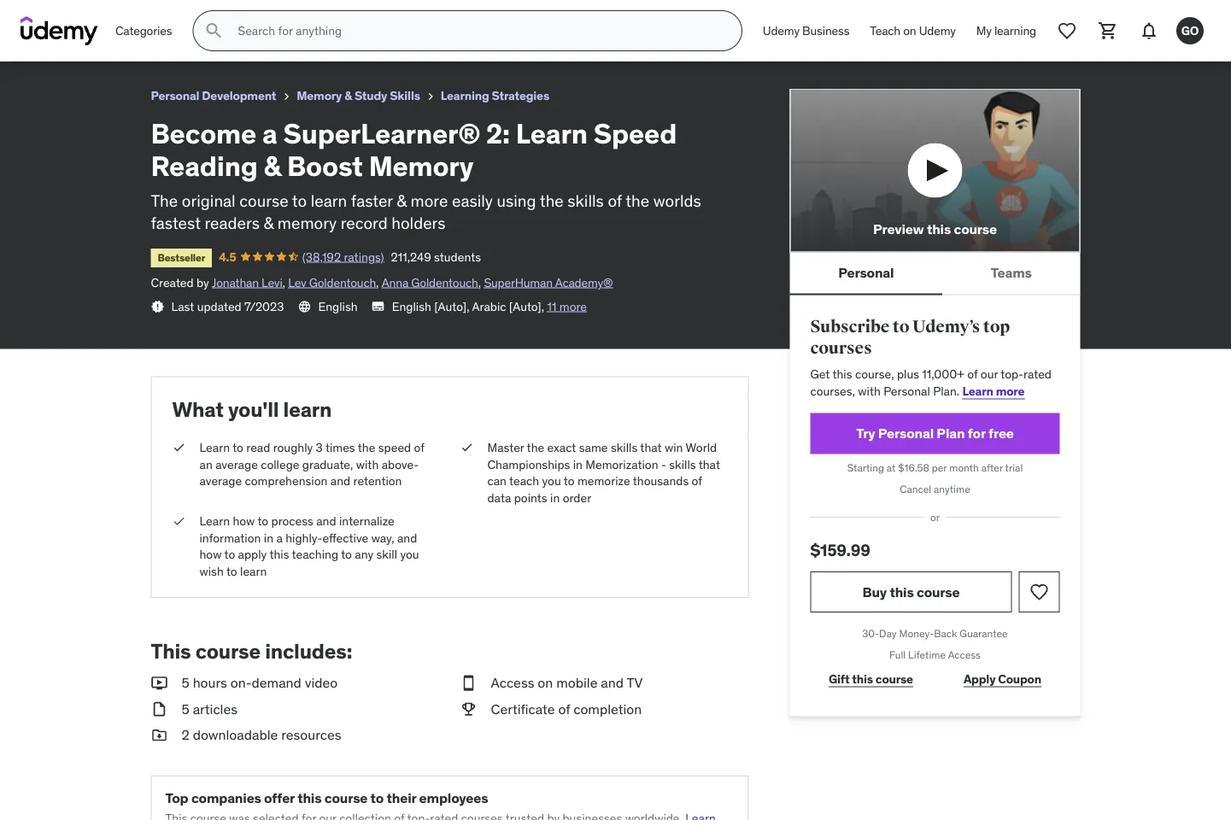 Task type: vqa. For each thing, say whether or not it's contained in the screenshot.
ALL:
no



Task type: locate. For each thing, give the bounding box(es) containing it.
articles
[[193, 700, 238, 718]]

0 vertical spatial how
[[233, 514, 255, 529]]

the up championships
[[527, 440, 544, 455]]

become for become a superlearner® 2: learn speed reading & boost memory the original course to learn faster & more easily using the skills of the worlds fastest readers & memory record holders
[[151, 116, 256, 150]]

course up "teams"
[[954, 220, 997, 238]]

a down process on the left
[[276, 530, 283, 546]]

and up the "effective"
[[316, 514, 336, 529]]

get
[[810, 367, 830, 382]]

0 vertical spatial small image
[[460, 674, 477, 693]]

1 horizontal spatial you
[[542, 473, 561, 489]]

0 vertical spatial memory
[[393, 7, 446, 25]]

1 horizontal spatial 4.5
[[219, 249, 236, 264]]

access up the certificate
[[491, 674, 534, 692]]

speed inside become a superlearner® 2: learn speed reading & boost memory the original course to learn faster & more easily using the skills of the worlds fastest readers & memory record holders
[[594, 116, 677, 150]]

wishlist image
[[1057, 21, 1077, 41]]

boost up faster
[[287, 149, 363, 183]]

you right skill
[[400, 547, 419, 562]]

average down an
[[200, 473, 242, 489]]

1 horizontal spatial goldentouch
[[411, 275, 478, 290]]

2 horizontal spatial in
[[573, 456, 583, 472]]

0 horizontal spatial english
[[318, 298, 358, 314]]

(38,192 left submit search icon
[[119, 30, 158, 45]]

1 vertical spatial average
[[200, 473, 242, 489]]

udemy's
[[913, 316, 980, 337]]

learn inside become a superlearner® 2: learn speed reading & boost memory the original course to learn faster & more easily using the skills of the worlds fastest readers & memory record holders
[[516, 116, 588, 150]]

course inside become a superlearner® 2: learn speed reading & boost memory the original course to learn faster & more easily using the skills of the worlds fastest readers & memory record holders
[[239, 190, 288, 211]]

memory left study
[[297, 88, 342, 103]]

top
[[983, 316, 1010, 337]]

plan
[[937, 425, 965, 442]]

1 small image from the top
[[460, 674, 477, 693]]

0 vertical spatial reading
[[283, 7, 337, 25]]

1 english from the left
[[318, 298, 358, 314]]

211,249 up 'anna'
[[391, 249, 431, 264]]

of right speed
[[414, 440, 424, 455]]

a for become a superlearner® 2: learn speed reading & boost memory the original course to learn faster & more easily using the skills of the worlds fastest readers & memory record holders
[[262, 116, 277, 150]]

3 small image from the top
[[151, 726, 168, 745]]

1 vertical spatial 5
[[182, 700, 189, 718]]

you'll
[[228, 397, 279, 422]]

skills up memorization
[[611, 440, 638, 455]]

students up anna goldentouch link
[[434, 249, 481, 264]]

learning strategies
[[441, 88, 549, 103]]

guarantee
[[960, 627, 1008, 640]]

learn inside learn to read roughly 3 times the speed of an average college graduate, with above- average comprehension and retention
[[200, 440, 230, 455]]

this
[[151, 638, 191, 664]]

to left udemy's
[[893, 316, 909, 337]]

0 vertical spatial xsmall image
[[424, 90, 437, 103]]

boost
[[352, 7, 390, 25], [287, 149, 363, 183]]

0 vertical spatial skills
[[568, 190, 604, 211]]

211,249 students
[[208, 30, 298, 45], [391, 249, 481, 264]]

by
[[197, 275, 209, 290]]

study
[[355, 88, 387, 103]]

try
[[856, 425, 875, 442]]

learn inside become a superlearner® 2: learn speed reading & boost memory the original course to learn faster & more easily using the skills of the worlds fastest readers & memory record holders
[[311, 190, 347, 211]]

memory inside become a superlearner® 2: learn speed reading & boost memory the original course to learn faster & more easily using the skills of the worlds fastest readers & memory record holders
[[369, 149, 474, 183]]

cancel
[[900, 483, 931, 496]]

business
[[802, 23, 850, 38]]

goldentouch up closed captions image
[[309, 275, 376, 290]]

average
[[215, 456, 258, 472], [200, 473, 242, 489]]

1 horizontal spatial that
[[699, 456, 720, 472]]

tab list
[[790, 252, 1080, 295]]

0 horizontal spatial skills
[[568, 190, 604, 211]]

[auto], arabic
[[434, 298, 506, 314]]

in down same
[[573, 456, 583, 472]]

& left study
[[345, 88, 352, 103]]

to up order
[[564, 473, 575, 489]]

to down the "effective"
[[341, 547, 352, 562]]

learn right categories
[[198, 7, 235, 25]]

demand
[[252, 674, 301, 692]]

0 vertical spatial become
[[14, 7, 67, 25]]

this right preview
[[927, 220, 951, 238]]

(38,192
[[119, 30, 158, 45], [302, 249, 341, 264]]

0 vertical spatial small image
[[151, 674, 168, 693]]

0 horizontal spatial that
[[640, 440, 662, 455]]

0 vertical spatial students
[[251, 30, 298, 45]]

2: down learning strategies link
[[486, 116, 510, 150]]

more up holders
[[411, 190, 448, 211]]

courses
[[810, 338, 872, 359]]

and down graduate, at the left
[[331, 473, 350, 489]]

2 vertical spatial a
[[276, 530, 283, 546]]

in up apply
[[264, 530, 273, 546]]

memory
[[278, 213, 337, 233]]

goldentouch
[[309, 275, 376, 290], [411, 275, 478, 290]]

this up courses,
[[833, 367, 852, 382]]

0 horizontal spatial (38,192 ratings)
[[119, 30, 201, 45]]

with
[[858, 383, 881, 399], [356, 456, 379, 472]]

0 vertical spatial boost
[[352, 7, 390, 25]]

$16.58
[[898, 462, 930, 475]]

downloadable
[[193, 726, 278, 744]]

1 vertical spatial on
[[538, 674, 553, 692]]

certificate of completion
[[491, 700, 642, 718]]

access on mobile and tv
[[491, 674, 643, 692]]

personal button
[[790, 252, 943, 293]]

how up wish
[[200, 547, 222, 562]]

skills
[[390, 88, 420, 103]]

0 vertical spatial a
[[70, 7, 78, 25]]

1 horizontal spatial with
[[858, 383, 881, 399]]

course language image
[[298, 300, 311, 313]]

gift
[[829, 671, 850, 686]]

1 horizontal spatial english
[[392, 298, 431, 314]]

1 horizontal spatial 211,249
[[391, 249, 431, 264]]

2: left submit search icon
[[183, 7, 195, 25]]

1 vertical spatial bestseller
[[158, 251, 205, 264]]

with up retention
[[356, 456, 379, 472]]

211,249 down "become a superlearner® 2: learn speed reading & boost memory"
[[208, 30, 248, 45]]

this inside get this course, plus 11,000+ of our top-rated courses, with personal plan.
[[833, 367, 852, 382]]

(38,192 ratings) up lev goldentouch "link" on the left top of page
[[302, 249, 384, 264]]

1 goldentouch from the left
[[309, 275, 376, 290]]

you
[[542, 473, 561, 489], [400, 547, 419, 562]]

teach
[[870, 23, 901, 38]]

and
[[331, 473, 350, 489], [316, 514, 336, 529], [397, 530, 417, 546], [601, 674, 624, 692]]

small image for 2 downloadable resources
[[151, 726, 168, 745]]

1 5 from the top
[[182, 674, 189, 692]]

this right the 'buy'
[[890, 583, 914, 601]]

learning strategies link
[[441, 85, 549, 107]]

1 horizontal spatial udemy
[[919, 23, 956, 38]]

boost for become a superlearner® 2: learn speed reading & boost memory the original course to learn faster & more easily using the skills of the worlds fastest readers & memory record holders
[[287, 149, 363, 183]]

an
[[200, 456, 213, 472]]

that up the -
[[640, 440, 662, 455]]

2 small image from the top
[[460, 700, 477, 719]]

go
[[1181, 23, 1199, 38]]

of down world
[[692, 473, 702, 489]]

to down the information
[[224, 547, 235, 562]]

reading for become a superlearner® 2: learn speed reading & boost memory
[[283, 7, 337, 25]]

& up memory & study skills
[[340, 7, 349, 25]]

english
[[318, 298, 358, 314], [392, 298, 431, 314]]

superhuman
[[484, 275, 553, 290]]

goldentouch up [auto], arabic
[[411, 275, 478, 290]]

any
[[355, 547, 374, 562]]

to up memory
[[292, 190, 307, 211]]

jonathan levi link
[[212, 275, 282, 290]]

personal inside personal development link
[[151, 88, 199, 103]]

a for become a superlearner® 2: learn speed reading & boost memory
[[70, 7, 78, 25]]

0 horizontal spatial access
[[491, 674, 534, 692]]

1 vertical spatial small image
[[151, 700, 168, 719]]

read
[[246, 440, 270, 455]]

5 for 5 articles
[[182, 700, 189, 718]]

xsmall image for learn how to process and internalize information in a highly-effective way, and how to apply this teaching to any skill you wish to learn
[[172, 513, 186, 530]]

0 horizontal spatial (38,192
[[119, 30, 158, 45]]

english down 'anna'
[[392, 298, 431, 314]]

0 vertical spatial 2:
[[183, 7, 195, 25]]

1 horizontal spatial in
[[550, 490, 560, 505]]

learn up memory
[[311, 190, 347, 211]]

roughly
[[273, 440, 313, 455]]

memory up skills
[[393, 7, 446, 25]]

5 up 2
[[182, 700, 189, 718]]

xsmall image left master
[[460, 439, 474, 456]]

learn down apply
[[240, 564, 267, 579]]

5 articles
[[182, 700, 238, 718]]

1 vertical spatial speed
[[594, 116, 677, 150]]

learn inside "learn how to process and internalize information in a highly-effective way, and how to apply this teaching to any skill you wish to learn"
[[200, 514, 230, 529]]

1 vertical spatial skills
[[611, 440, 638, 455]]

1 vertical spatial in
[[550, 490, 560, 505]]

2 horizontal spatial more
[[996, 383, 1025, 399]]

xsmall image for last updated 7/2023
[[151, 300, 164, 313]]

personal inside get this course, plus 11,000+ of our top-rated courses, with personal plan.
[[884, 383, 930, 399]]

personal down preview
[[838, 264, 894, 281]]

xsmall image
[[280, 90, 293, 103], [151, 300, 164, 313], [172, 439, 186, 456], [172, 513, 186, 530]]

0 vertical spatial speed
[[238, 7, 280, 25]]

1 vertical spatial 211,249 students
[[391, 249, 481, 264]]

1 vertical spatial with
[[356, 456, 379, 472]]

1 horizontal spatial reading
[[283, 7, 337, 25]]

1 horizontal spatial superlearner®
[[283, 116, 480, 150]]

1 vertical spatial small image
[[460, 700, 477, 719]]

rated
[[1024, 367, 1052, 382]]

students down "become a superlearner® 2: learn speed reading & boost memory"
[[251, 30, 298, 45]]

a left categories
[[70, 7, 78, 25]]

0 vertical spatial more
[[411, 190, 448, 211]]

2 english from the left
[[392, 298, 431, 314]]

0 vertical spatial on
[[903, 23, 916, 38]]

become inside become a superlearner® 2: learn speed reading & boost memory the original course to learn faster & more easily using the skills of the worlds fastest readers & memory record holders
[[151, 116, 256, 150]]

small image left 5 articles at the left bottom of the page
[[151, 700, 168, 719]]

ratings) left submit search icon
[[161, 30, 201, 45]]

speed up 'worlds'
[[594, 116, 677, 150]]

access down back
[[948, 648, 981, 661]]

211,249 students up anna goldentouch link
[[391, 249, 481, 264]]

2: inside become a superlearner® 2: learn speed reading & boost memory the original course to learn faster & more easily using the skills of the worlds fastest readers & memory record holders
[[486, 116, 510, 150]]

xsmall image
[[424, 90, 437, 103], [460, 439, 474, 456]]

0 vertical spatial ratings)
[[161, 30, 201, 45]]

effective
[[322, 530, 368, 546]]

1 vertical spatial memory
[[297, 88, 342, 103]]

0 vertical spatial with
[[858, 383, 881, 399]]

per
[[932, 462, 947, 475]]

0 horizontal spatial in
[[264, 530, 273, 546]]

of left our
[[967, 367, 978, 382]]

1 horizontal spatial 211,249 students
[[391, 249, 481, 264]]

1 udemy from the left
[[763, 23, 800, 38]]

how
[[233, 514, 255, 529], [200, 547, 222, 562]]

more right 11
[[559, 298, 587, 314]]

original
[[182, 190, 236, 211]]

you inside "learn how to process and internalize information in a highly-effective way, and how to apply this teaching to any skill you wish to learn"
[[400, 547, 419, 562]]

personal left development
[[151, 88, 199, 103]]

english down lev goldentouch "link" on the left top of page
[[318, 298, 358, 314]]

coupon
[[998, 671, 1042, 686]]

2 small image from the top
[[151, 700, 168, 719]]

memory inside memory & study skills link
[[297, 88, 342, 103]]

anytime
[[934, 483, 970, 496]]

2 vertical spatial skills
[[669, 456, 696, 472]]

memory
[[393, 7, 446, 25], [297, 88, 342, 103], [369, 149, 474, 183]]

2 vertical spatial in
[[264, 530, 273, 546]]

to right wish
[[226, 564, 237, 579]]

1 vertical spatial that
[[699, 456, 720, 472]]

0 horizontal spatial reading
[[151, 149, 258, 183]]

you up points at the left
[[542, 473, 561, 489]]

course down full
[[876, 671, 913, 686]]

0 vertical spatial access
[[948, 648, 981, 661]]

memory for become a superlearner® 2: learn speed reading & boost memory the original course to learn faster & more easily using the skills of the worlds fastest readers & memory record holders
[[369, 149, 474, 183]]

this inside "learn how to process and internalize information in a highly-effective way, and how to apply this teaching to any skill you wish to learn"
[[269, 547, 289, 562]]

1 small image from the top
[[151, 674, 168, 693]]

small image for access
[[460, 674, 477, 693]]

(38,192 up lev goldentouch "link" on the left top of page
[[302, 249, 341, 264]]

udemy left my
[[919, 23, 956, 38]]

0 vertical spatial you
[[542, 473, 561, 489]]

for
[[968, 425, 986, 442]]

0 horizontal spatial udemy
[[763, 23, 800, 38]]

comprehension
[[245, 473, 328, 489]]

top-
[[1001, 367, 1024, 382]]

speed right submit search icon
[[238, 7, 280, 25]]

skills right the -
[[669, 456, 696, 472]]

with inside learn to read roughly 3 times the speed of an average college graduate, with above- average comprehension and retention
[[356, 456, 379, 472]]

reading inside become a superlearner® 2: learn speed reading & boost memory the original course to learn faster & more easily using the skills of the worlds fastest readers & memory record holders
[[151, 149, 258, 183]]

this right gift
[[852, 671, 873, 686]]

on left mobile
[[538, 674, 553, 692]]

become a superlearner® 2: learn speed reading & boost memory the original course to learn faster & more easily using the skills of the worlds fastest readers & memory record holders
[[151, 116, 701, 233]]

5 left the hours
[[182, 674, 189, 692]]

1 vertical spatial (38,192 ratings)
[[302, 249, 384, 264]]

preview this course
[[873, 220, 997, 238]]

to
[[292, 190, 307, 211], [893, 316, 909, 337], [233, 440, 243, 455], [564, 473, 575, 489], [258, 514, 268, 529], [224, 547, 235, 562], [341, 547, 352, 562], [226, 564, 237, 579], [371, 789, 384, 807]]

a inside become a superlearner® 2: learn speed reading & boost memory the original course to learn faster & more easily using the skills of the worlds fastest readers & memory record holders
[[262, 116, 277, 150]]

updated
[[197, 298, 242, 314]]

& up holders
[[397, 190, 407, 211]]

4.5 up jonathan at the top left
[[219, 249, 236, 264]]

our
[[981, 367, 998, 382]]

personal development link
[[151, 85, 276, 107]]

1 vertical spatial superlearner®
[[283, 116, 480, 150]]

learning
[[441, 88, 489, 103]]

tab list containing personal
[[790, 252, 1080, 295]]

0 horizontal spatial superlearner®
[[81, 7, 180, 25]]

a
[[70, 7, 78, 25], [262, 116, 277, 150], [276, 530, 283, 546]]

0 horizontal spatial on
[[538, 674, 553, 692]]

that down world
[[699, 456, 720, 472]]

superlearner® down study
[[283, 116, 480, 150]]

superlearner®
[[81, 7, 180, 25], [283, 116, 480, 150]]

skills right using
[[568, 190, 604, 211]]

boost up study
[[352, 7, 390, 25]]

1 vertical spatial 2:
[[486, 116, 510, 150]]

learn up 3
[[283, 397, 332, 422]]

1 horizontal spatial access
[[948, 648, 981, 661]]

superlearner® left submit search icon
[[81, 7, 180, 25]]

0 vertical spatial (38,192 ratings)
[[119, 30, 201, 45]]

learn up the information
[[200, 514, 230, 529]]

1 vertical spatial (38,192
[[302, 249, 341, 264]]

anna goldentouch link
[[382, 275, 478, 290]]

1 vertical spatial become
[[151, 116, 256, 150]]

learn down our
[[963, 383, 993, 399]]

1 vertical spatial how
[[200, 547, 222, 562]]

0 horizontal spatial speed
[[238, 7, 280, 25]]

superlearner® inside become a superlearner® 2: learn speed reading & boost memory the original course to learn faster & more easily using the skills of the worlds fastest readers & memory record holders
[[283, 116, 480, 150]]

learn up an
[[200, 440, 230, 455]]

the left 'worlds'
[[626, 190, 649, 211]]

2: for become a superlearner® 2: learn speed reading & boost memory
[[183, 7, 195, 25]]

1 vertical spatial students
[[434, 249, 481, 264]]

1 horizontal spatial xsmall image
[[460, 439, 474, 456]]

0 horizontal spatial more
[[411, 190, 448, 211]]

2 vertical spatial learn
[[240, 564, 267, 579]]

0 vertical spatial 5
[[182, 674, 189, 692]]

boost inside become a superlearner® 2: learn speed reading & boost memory the original course to learn faster & more easily using the skills of the worlds fastest readers & memory record holders
[[287, 149, 363, 183]]

small image
[[151, 674, 168, 693], [151, 700, 168, 719], [151, 726, 168, 745]]

2 vertical spatial memory
[[369, 149, 474, 183]]

teach on udemy
[[870, 23, 956, 38]]

small image
[[460, 674, 477, 693], [460, 700, 477, 719]]

xsmall image right skills
[[424, 90, 437, 103]]

211,249 students down "become a superlearner® 2: learn speed reading & boost memory"
[[208, 30, 298, 45]]

with down the course,
[[858, 383, 881, 399]]

course up the readers
[[239, 190, 288, 211]]

highly-
[[286, 530, 323, 546]]

11
[[547, 298, 557, 314]]

2
[[182, 726, 190, 744]]

memory & study skills
[[297, 88, 420, 103]]

small image for 5 hours on-demand video
[[151, 674, 168, 693]]

0 horizontal spatial 211,249 students
[[208, 30, 298, 45]]

0 horizontal spatial 4.5
[[82, 30, 99, 45]]

1 horizontal spatial become
[[151, 116, 256, 150]]

4.5 left categories dropdown button
[[82, 30, 99, 45]]

2 horizontal spatial skills
[[669, 456, 696, 472]]

0 vertical spatial superlearner®
[[81, 7, 180, 25]]

to left read
[[233, 440, 243, 455]]

categories
[[115, 23, 172, 38]]

(38,192 ratings) left submit search icon
[[119, 30, 201, 45]]

1 vertical spatial access
[[491, 674, 534, 692]]

graduate,
[[302, 456, 353, 472]]

learn for learn how to process and internalize information in a highly-effective way, and how to apply this teaching to any skill you wish to learn
[[200, 514, 230, 529]]

0 vertical spatial bestseller
[[21, 32, 68, 45]]

ratings) up "created by jonathan levi , lev goldentouch , anna goldentouch , superhuman academy®"
[[344, 249, 384, 264]]

2 udemy from the left
[[919, 23, 956, 38]]

1 vertical spatial a
[[262, 116, 277, 150]]

information
[[200, 530, 261, 546]]

1 horizontal spatial bestseller
[[158, 251, 205, 264]]

1 vertical spatial ratings)
[[344, 249, 384, 264]]

1 horizontal spatial (38,192 ratings)
[[302, 249, 384, 264]]

shopping cart with 0 items image
[[1098, 21, 1118, 41]]

0 horizontal spatial become
[[14, 7, 67, 25]]

2 5 from the top
[[182, 700, 189, 718]]

1 horizontal spatial how
[[233, 514, 255, 529]]

english [auto], arabic [auto] , 11 more
[[392, 298, 587, 314]]

learn down strategies at the top left of page
[[516, 116, 588, 150]]

in left order
[[550, 490, 560, 505]]

0 horizontal spatial xsmall image
[[424, 90, 437, 103]]



Task type: describe. For each thing, give the bounding box(es) containing it.
in inside "learn how to process and internalize information in a highly-effective way, and how to apply this teaching to any skill you wish to learn"
[[264, 530, 273, 546]]

courses,
[[810, 383, 855, 399]]

academy®
[[555, 275, 613, 290]]

on for teach
[[903, 23, 916, 38]]

reading for become a superlearner® 2: learn speed reading & boost memory the original course to learn faster & more easily using the skills of the worlds fastest readers & memory record holders
[[151, 149, 258, 183]]

my learning
[[976, 23, 1036, 38]]

wishlist image
[[1029, 582, 1050, 602]]

same
[[579, 440, 608, 455]]

teams
[[991, 264, 1032, 281]]

master
[[487, 440, 524, 455]]

of down access on mobile and tv
[[558, 700, 570, 718]]

small image for 5 articles
[[151, 700, 168, 719]]

buy this course button
[[810, 572, 1012, 613]]

2: for become a superlearner® 2: learn speed reading & boost memory the original course to learn faster & more easily using the skills of the worlds fastest readers & memory record holders
[[486, 116, 510, 150]]

offer
[[264, 789, 295, 807]]

notifications image
[[1139, 21, 1159, 41]]

0 horizontal spatial ratings)
[[161, 30, 201, 45]]

1 vertical spatial xsmall image
[[460, 439, 474, 456]]

speed for become a superlearner® 2: learn speed reading & boost memory the original course to learn faster & more easily using the skills of the worlds fastest readers & memory record holders
[[594, 116, 677, 150]]

and right way,
[[397, 530, 417, 546]]

video
[[305, 674, 338, 692]]

0 vertical spatial 211,249
[[208, 30, 248, 45]]

personal inside personal button
[[838, 264, 894, 281]]

english for english
[[318, 298, 358, 314]]

30-
[[862, 627, 879, 640]]

to left their
[[371, 789, 384, 807]]

tv
[[627, 674, 643, 692]]

7/2023
[[244, 298, 284, 314]]

1 horizontal spatial more
[[559, 298, 587, 314]]

2 downloadable resources
[[182, 726, 341, 744]]

hours
[[193, 674, 227, 692]]

and inside learn to read roughly 3 times the speed of an average college graduate, with above- average comprehension and retention
[[331, 473, 350, 489]]

3
[[316, 440, 323, 455]]

holders
[[392, 213, 446, 233]]

this course includes:
[[151, 638, 352, 664]]

lifetime
[[908, 648, 946, 661]]

world
[[686, 440, 717, 455]]

personal inside try personal plan for free link
[[878, 425, 934, 442]]

small image for certificate
[[460, 700, 477, 719]]

learn for learn more
[[963, 383, 993, 399]]

memorization
[[586, 456, 658, 472]]

0 horizontal spatial bestseller
[[21, 32, 68, 45]]

trial
[[1005, 462, 1023, 475]]

become for become a superlearner® 2: learn speed reading & boost memory
[[14, 7, 67, 25]]

, up [auto], arabic
[[478, 275, 481, 290]]

course up back
[[917, 583, 960, 601]]

starting
[[847, 462, 884, 475]]

a inside "learn how to process and internalize information in a highly-effective way, and how to apply this teaching to any skill you wish to learn"
[[276, 530, 283, 546]]

what
[[172, 397, 224, 422]]

starting at $16.58 per month after trial cancel anytime
[[847, 462, 1023, 496]]

skills inside become a superlearner® 2: learn speed reading & boost memory the original course to learn faster & more easily using the skills of the worlds fastest readers & memory record holders
[[568, 190, 604, 211]]

back
[[934, 627, 957, 640]]

30-day money-back guarantee full lifetime access
[[862, 627, 1008, 661]]

you inside master the exact same skills that win world championships in memorization - skills that can teach you to memorize thousands of data points in order
[[542, 473, 561, 489]]

the
[[151, 190, 178, 211]]

speed for become a superlearner® 2: learn speed reading & boost memory
[[238, 7, 280, 25]]

2 goldentouch from the left
[[411, 275, 478, 290]]

boost for become a superlearner® 2: learn speed reading & boost memory
[[352, 7, 390, 25]]

learn how to process and internalize information in a highly-effective way, and how to apply this teaching to any skill you wish to learn
[[200, 514, 419, 579]]

buy
[[863, 583, 887, 601]]

readers
[[205, 213, 260, 233]]

1 horizontal spatial students
[[434, 249, 481, 264]]

1 vertical spatial 4.5
[[219, 249, 236, 264]]

apply
[[964, 671, 996, 686]]

0 vertical spatial (38,192
[[119, 30, 158, 45]]

this for buy
[[890, 583, 914, 601]]

2 vertical spatial more
[[996, 383, 1025, 399]]

to inside subscribe to udemy's top courses
[[893, 316, 909, 337]]

this right offer in the bottom left of the page
[[297, 789, 322, 807]]

1 vertical spatial learn
[[283, 397, 332, 422]]

5 for 5 hours on-demand video
[[182, 674, 189, 692]]

thousands
[[633, 473, 689, 489]]

this for get
[[833, 367, 852, 382]]

their
[[387, 789, 416, 807]]

to left process on the left
[[258, 514, 268, 529]]

Search for anything text field
[[234, 16, 721, 45]]

0 vertical spatial 4.5
[[82, 30, 99, 45]]

-
[[661, 456, 666, 472]]

memory for become a superlearner® 2: learn speed reading & boost memory
[[393, 7, 446, 25]]

on for access
[[538, 674, 553, 692]]

& right the readers
[[264, 213, 274, 233]]

teach
[[509, 473, 539, 489]]

[auto]
[[509, 298, 542, 314]]

on-
[[230, 674, 252, 692]]

access inside 30-day money-back guarantee full lifetime access
[[948, 648, 981, 661]]

learn more
[[963, 383, 1025, 399]]

completion
[[573, 700, 642, 718]]

times
[[325, 440, 355, 455]]

teams button
[[943, 252, 1080, 293]]

5 hours on-demand video
[[182, 674, 338, 692]]

0 vertical spatial that
[[640, 440, 662, 455]]

english for english [auto], arabic [auto] , 11 more
[[392, 298, 431, 314]]

to inside master the exact same skills that win world championships in memorization - skills that can teach you to memorize thousands of data points in order
[[564, 473, 575, 489]]

to inside become a superlearner® 2: learn speed reading & boost memory the original course to learn faster & more easily using the skills of the worlds fastest readers & memory record holders
[[292, 190, 307, 211]]

at
[[887, 462, 896, 475]]

preview this course button
[[790, 89, 1080, 252]]

0 vertical spatial 211,249 students
[[208, 30, 298, 45]]

$159.99
[[810, 540, 870, 560]]

course left their
[[324, 789, 368, 807]]

subscribe to udemy's top courses
[[810, 316, 1010, 359]]

course up on-
[[195, 638, 261, 664]]

wish
[[200, 564, 224, 579]]

0 horizontal spatial how
[[200, 547, 222, 562]]

1 horizontal spatial skills
[[611, 440, 638, 455]]

learn for learn to read roughly 3 times the speed of an average college graduate, with above- average comprehension and retention
[[200, 440, 230, 455]]

, left 'anna'
[[376, 275, 379, 290]]

after
[[982, 462, 1003, 475]]

record
[[341, 213, 388, 233]]

speed
[[378, 440, 411, 455]]

of inside master the exact same skills that win world championships in memorization - skills that can teach you to memorize thousands of data points in order
[[692, 473, 702, 489]]

learn inside "learn how to process and internalize information in a highly-effective way, and how to apply this teaching to any skill you wish to learn"
[[240, 564, 267, 579]]

the right using
[[540, 190, 564, 211]]

1 vertical spatial 211,249
[[391, 249, 431, 264]]

, left lev
[[282, 275, 285, 290]]

lev
[[288, 275, 306, 290]]

superhuman academy® link
[[484, 275, 613, 290]]

0 horizontal spatial students
[[251, 30, 298, 45]]

championships
[[487, 456, 570, 472]]

more inside become a superlearner® 2: learn speed reading & boost memory the original course to learn faster & more easily using the skills of the worlds fastest readers & memory record holders
[[411, 190, 448, 211]]

udemy business link
[[753, 10, 860, 51]]

this for gift
[[852, 671, 873, 686]]

points
[[514, 490, 547, 505]]

try personal plan for free link
[[810, 413, 1060, 454]]

order
[[563, 490, 591, 505]]

of inside learn to read roughly 3 times the speed of an average college graduate, with above- average comprehension and retention
[[414, 440, 424, 455]]

top companies offer this course to their employees
[[165, 789, 488, 807]]

created
[[151, 275, 194, 290]]

jonathan
[[212, 275, 259, 290]]

superlearner® for become a superlearner® 2: learn speed reading & boost memory the original course to learn faster & more easily using the skills of the worlds fastest readers & memory record holders
[[283, 116, 480, 150]]

and left the tv
[[601, 674, 624, 692]]

1 horizontal spatial ratings)
[[344, 249, 384, 264]]

gift this course link
[[810, 662, 932, 696]]

apply
[[238, 547, 267, 562]]

money-
[[899, 627, 934, 640]]

companies
[[191, 789, 261, 807]]

submit search image
[[204, 21, 224, 41]]

xsmall image for learn to read roughly 3 times the speed of an average college graduate, with above- average comprehension and retention
[[172, 439, 186, 456]]

the inside learn to read roughly 3 times the speed of an average college graduate, with above- average comprehension and retention
[[358, 440, 375, 455]]

buy this course
[[863, 583, 960, 601]]

data
[[487, 490, 511, 505]]

memory & study skills link
[[297, 85, 420, 107]]

mobile
[[556, 674, 598, 692]]

internalize
[[339, 514, 395, 529]]

the inside master the exact same skills that win world championships in memorization - skills that can teach you to memorize thousands of data points in order
[[527, 440, 544, 455]]

of inside get this course, plus 11,000+ of our top-rated courses, with personal plan.
[[967, 367, 978, 382]]

teaching
[[292, 547, 338, 562]]

closed captions image
[[371, 300, 385, 313]]

to inside learn to read roughly 3 times the speed of an average college graduate, with above- average comprehension and retention
[[233, 440, 243, 455]]

with inside get this course, plus 11,000+ of our top-rated courses, with personal plan.
[[858, 383, 881, 399]]

, left 11
[[542, 298, 544, 314]]

categories button
[[105, 10, 182, 51]]

teach on udemy link
[[860, 10, 966, 51]]

fastest
[[151, 213, 201, 233]]

what you'll learn
[[172, 397, 332, 422]]

superlearner® for become a superlearner® 2: learn speed reading & boost memory
[[81, 7, 180, 25]]

of inside become a superlearner® 2: learn speed reading & boost memory the original course to learn faster & more easily using the skills of the worlds fastest readers & memory record holders
[[608, 190, 622, 211]]

& up memory
[[264, 149, 281, 183]]

0 vertical spatial average
[[215, 456, 258, 472]]

easily
[[452, 190, 493, 211]]

gift this course
[[829, 671, 913, 686]]

preview
[[873, 220, 924, 238]]

anna
[[382, 275, 408, 290]]

apply coupon
[[964, 671, 1042, 686]]

this for preview
[[927, 220, 951, 238]]

udemy image
[[21, 16, 98, 45]]



